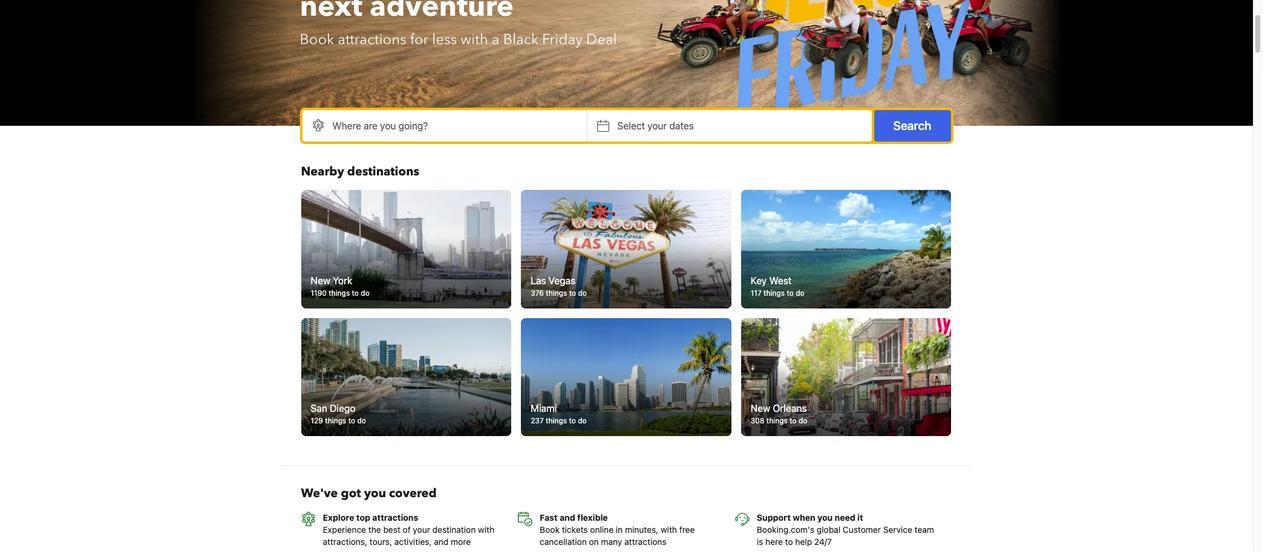 Task type: vqa. For each thing, say whether or not it's contained in the screenshot.
New
yes



Task type: describe. For each thing, give the bounding box(es) containing it.
do for new orleans
[[799, 417, 808, 426]]

when
[[793, 513, 816, 523]]

and inside the explore top attractions experience the best of your destination with attractions, tours, activities, and more
[[434, 537, 449, 547]]

308
[[751, 417, 765, 426]]

covered
[[389, 486, 437, 502]]

here
[[766, 537, 783, 547]]

Where are you going? search field
[[302, 110, 587, 142]]

24/7
[[815, 537, 832, 547]]

things for new york
[[329, 288, 350, 298]]

miami 237 things to do
[[531, 403, 587, 426]]

to for new york
[[352, 288, 359, 298]]

things for new orleans
[[767, 417, 788, 426]]

new for new york
[[311, 275, 330, 286]]

book inside fast and flexible book tickets online in minutes, with free cancellation on many attractions
[[540, 525, 560, 535]]

with left a
[[461, 30, 488, 50]]

need
[[835, 513, 856, 523]]

friday
[[542, 30, 583, 50]]

237
[[531, 417, 544, 426]]

tours,
[[370, 537, 392, 547]]

new york image
[[301, 190, 511, 308]]

support when you need it booking.com's global customer service team is here to help 24/7
[[757, 513, 934, 547]]

dates
[[670, 120, 694, 131]]

with inside the explore top attractions experience the best of your destination with attractions, tours, activities, and more
[[478, 525, 495, 535]]

destinations
[[347, 163, 419, 180]]

help
[[795, 537, 812, 547]]

do inside miami 237 things to do
[[578, 417, 587, 426]]

and inside fast and flexible book tickets online in minutes, with free cancellation on many attractions
[[560, 513, 575, 523]]

to for key west
[[787, 288, 794, 298]]

things inside miami 237 things to do
[[546, 417, 567, 426]]

minutes,
[[625, 525, 659, 535]]

select
[[618, 120, 645, 131]]

support
[[757, 513, 791, 523]]

las vegas 376 things to do
[[531, 275, 587, 298]]

to for las vegas
[[569, 288, 576, 298]]

miami image
[[521, 318, 732, 436]]

in
[[616, 525, 623, 535]]

york
[[333, 275, 352, 286]]

flexible
[[577, 513, 608, 523]]

attractions inside the explore top attractions experience the best of your destination with attractions, tours, activities, and more
[[372, 513, 418, 523]]

is
[[757, 537, 763, 547]]

attractions inside fast and flexible book tickets online in minutes, with free cancellation on many attractions
[[625, 537, 667, 547]]

many
[[601, 537, 622, 547]]

for
[[410, 30, 429, 50]]

129
[[311, 417, 323, 426]]

with inside fast and flexible book tickets online in minutes, with free cancellation on many attractions
[[661, 525, 677, 535]]

to for san diego
[[348, 417, 355, 426]]

activities,
[[395, 537, 432, 547]]

of
[[403, 525, 411, 535]]

las
[[531, 275, 546, 286]]

it
[[858, 513, 863, 523]]

117
[[751, 288, 762, 298]]

search button
[[874, 110, 951, 142]]

service
[[883, 525, 913, 535]]

best
[[383, 525, 401, 535]]

on
[[589, 537, 599, 547]]

do for new york
[[361, 288, 370, 298]]

new orleans image
[[741, 318, 952, 436]]

do for las vegas
[[578, 288, 587, 298]]

nearby
[[301, 163, 344, 180]]

new orleans 308 things to do
[[751, 403, 808, 426]]

top
[[356, 513, 370, 523]]

san diego image
[[301, 318, 511, 436]]

a
[[492, 30, 500, 50]]

booking.com's
[[757, 525, 815, 535]]

san diego 129 things to do
[[311, 403, 366, 426]]



Task type: locate. For each thing, give the bounding box(es) containing it.
2 vertical spatial attractions
[[625, 537, 667, 547]]

san
[[311, 403, 327, 414]]

things inside key west 117 things to do
[[764, 288, 785, 298]]

book
[[300, 30, 334, 50], [540, 525, 560, 535]]

explore
[[323, 513, 354, 523]]

you for got
[[364, 486, 386, 502]]

to inside support when you need it booking.com's global customer service team is here to help 24/7
[[785, 537, 793, 547]]

your
[[648, 120, 667, 131], [413, 525, 430, 535]]

0 horizontal spatial and
[[434, 537, 449, 547]]

to inside miami 237 things to do
[[569, 417, 576, 426]]

new inside new orleans 308 things to do
[[751, 403, 771, 414]]

and up tickets
[[560, 513, 575, 523]]

do right the "376"
[[578, 288, 587, 298]]

do right 117
[[796, 288, 805, 298]]

destination
[[433, 525, 476, 535]]

things down miami
[[546, 417, 567, 426]]

1 horizontal spatial you
[[818, 513, 833, 523]]

got
[[341, 486, 361, 502]]

do down orleans on the bottom of the page
[[799, 417, 808, 426]]

explore top attractions experience the best of your destination with attractions, tours, activities, and more
[[323, 513, 495, 547]]

las vegas image
[[521, 190, 732, 308]]

attractions left "for"
[[338, 30, 407, 50]]

key
[[751, 275, 767, 286]]

to inside new orleans 308 things to do
[[790, 417, 797, 426]]

more
[[451, 537, 471, 547]]

attractions,
[[323, 537, 367, 547]]

things for las vegas
[[546, 288, 567, 298]]

things for key west
[[764, 288, 785, 298]]

things down york
[[329, 288, 350, 298]]

376
[[531, 288, 544, 298]]

orleans
[[773, 403, 807, 414]]

to right the 237
[[569, 417, 576, 426]]

do inside new orleans 308 things to do
[[799, 417, 808, 426]]

you up global
[[818, 513, 833, 523]]

search
[[894, 119, 932, 133]]

west
[[770, 275, 792, 286]]

and down destination
[[434, 537, 449, 547]]

fast and flexible book tickets online in minutes, with free cancellation on many attractions
[[540, 513, 695, 547]]

1190
[[311, 288, 327, 298]]

team
[[915, 525, 934, 535]]

things down the "vegas"
[[546, 288, 567, 298]]

do
[[361, 288, 370, 298], [578, 288, 587, 298], [796, 288, 805, 298], [357, 417, 366, 426], [578, 417, 587, 426], [799, 417, 808, 426]]

do inside key west 117 things to do
[[796, 288, 805, 298]]

book attractions for less with a black friday deal
[[300, 30, 617, 50]]

new
[[311, 275, 330, 286], [751, 403, 771, 414]]

1 vertical spatial attractions
[[372, 513, 418, 523]]

do for key west
[[796, 288, 805, 298]]

do inside new york 1190 things to do
[[361, 288, 370, 298]]

0 horizontal spatial you
[[364, 486, 386, 502]]

to down york
[[352, 288, 359, 298]]

to inside the las vegas 376 things to do
[[569, 288, 576, 298]]

free
[[680, 525, 695, 535]]

you right got
[[364, 486, 386, 502]]

vegas
[[549, 275, 576, 286]]

0 horizontal spatial your
[[413, 525, 430, 535]]

to inside new york 1190 things to do
[[352, 288, 359, 298]]

your left the dates
[[648, 120, 667, 131]]

select your dates
[[618, 120, 694, 131]]

to down the "vegas"
[[569, 288, 576, 298]]

to down diego
[[348, 417, 355, 426]]

do for san diego
[[357, 417, 366, 426]]

0 vertical spatial your
[[648, 120, 667, 131]]

to down west
[[787, 288, 794, 298]]

customer
[[843, 525, 881, 535]]

you
[[364, 486, 386, 502], [818, 513, 833, 523]]

to down orleans on the bottom of the page
[[790, 417, 797, 426]]

you for when
[[818, 513, 833, 523]]

global
[[817, 525, 841, 535]]

and
[[560, 513, 575, 523], [434, 537, 449, 547]]

1 vertical spatial you
[[818, 513, 833, 523]]

0 vertical spatial attractions
[[338, 30, 407, 50]]

do right 129
[[357, 417, 366, 426]]

do inside the las vegas 376 things to do
[[578, 288, 587, 298]]

1 horizontal spatial new
[[751, 403, 771, 414]]

cancellation
[[540, 537, 587, 547]]

less
[[432, 30, 457, 50]]

to for new orleans
[[790, 417, 797, 426]]

0 vertical spatial and
[[560, 513, 575, 523]]

1 horizontal spatial your
[[648, 120, 667, 131]]

to inside san diego 129 things to do
[[348, 417, 355, 426]]

to
[[352, 288, 359, 298], [569, 288, 576, 298], [787, 288, 794, 298], [348, 417, 355, 426], [569, 417, 576, 426], [790, 417, 797, 426], [785, 537, 793, 547]]

new for new orleans
[[751, 403, 771, 414]]

black
[[503, 30, 539, 50]]

0 vertical spatial you
[[364, 486, 386, 502]]

0 horizontal spatial book
[[300, 30, 334, 50]]

1 vertical spatial book
[[540, 525, 560, 535]]

things down diego
[[325, 417, 346, 426]]

do right the 237
[[578, 417, 587, 426]]

attractions
[[338, 30, 407, 50], [372, 513, 418, 523], [625, 537, 667, 547]]

things for san diego
[[325, 417, 346, 426]]

the
[[368, 525, 381, 535]]

things inside new york 1190 things to do
[[329, 288, 350, 298]]

you inside support when you need it booking.com's global customer service team is here to help 24/7
[[818, 513, 833, 523]]

to down the booking.com's
[[785, 537, 793, 547]]

we've
[[301, 486, 338, 502]]

things
[[329, 288, 350, 298], [546, 288, 567, 298], [764, 288, 785, 298], [325, 417, 346, 426], [546, 417, 567, 426], [767, 417, 788, 426]]

things down orleans on the bottom of the page
[[767, 417, 788, 426]]

miami
[[531, 403, 557, 414]]

with right destination
[[478, 525, 495, 535]]

0 horizontal spatial new
[[311, 275, 330, 286]]

new york 1190 things to do
[[311, 275, 370, 298]]

new up 308
[[751, 403, 771, 414]]

deal
[[586, 30, 617, 50]]

nearby destinations
[[301, 163, 419, 180]]

your inside the explore top attractions experience the best of your destination with attractions, tours, activities, and more
[[413, 525, 430, 535]]

things inside new orleans 308 things to do
[[767, 417, 788, 426]]

new up 1190
[[311, 275, 330, 286]]

do right 1190
[[361, 288, 370, 298]]

1 vertical spatial and
[[434, 537, 449, 547]]

diego
[[330, 403, 356, 414]]

things down west
[[764, 288, 785, 298]]

online
[[590, 525, 614, 535]]

things inside the las vegas 376 things to do
[[546, 288, 567, 298]]

key west 117 things to do
[[751, 275, 805, 298]]

1 horizontal spatial book
[[540, 525, 560, 535]]

experience
[[323, 525, 366, 535]]

with left free
[[661, 525, 677, 535]]

tickets
[[562, 525, 588, 535]]

to inside key west 117 things to do
[[787, 288, 794, 298]]

0 vertical spatial new
[[311, 275, 330, 286]]

1 horizontal spatial and
[[560, 513, 575, 523]]

your up activities,
[[413, 525, 430, 535]]

1 vertical spatial your
[[413, 525, 430, 535]]

attractions down "minutes,"
[[625, 537, 667, 547]]

1 vertical spatial new
[[751, 403, 771, 414]]

attractions up best
[[372, 513, 418, 523]]

things inside san diego 129 things to do
[[325, 417, 346, 426]]

with
[[461, 30, 488, 50], [478, 525, 495, 535], [661, 525, 677, 535]]

we've got you covered
[[301, 486, 437, 502]]

0 vertical spatial book
[[300, 30, 334, 50]]

key west image
[[741, 190, 952, 308]]

new inside new york 1190 things to do
[[311, 275, 330, 286]]

do inside san diego 129 things to do
[[357, 417, 366, 426]]

fast
[[540, 513, 558, 523]]



